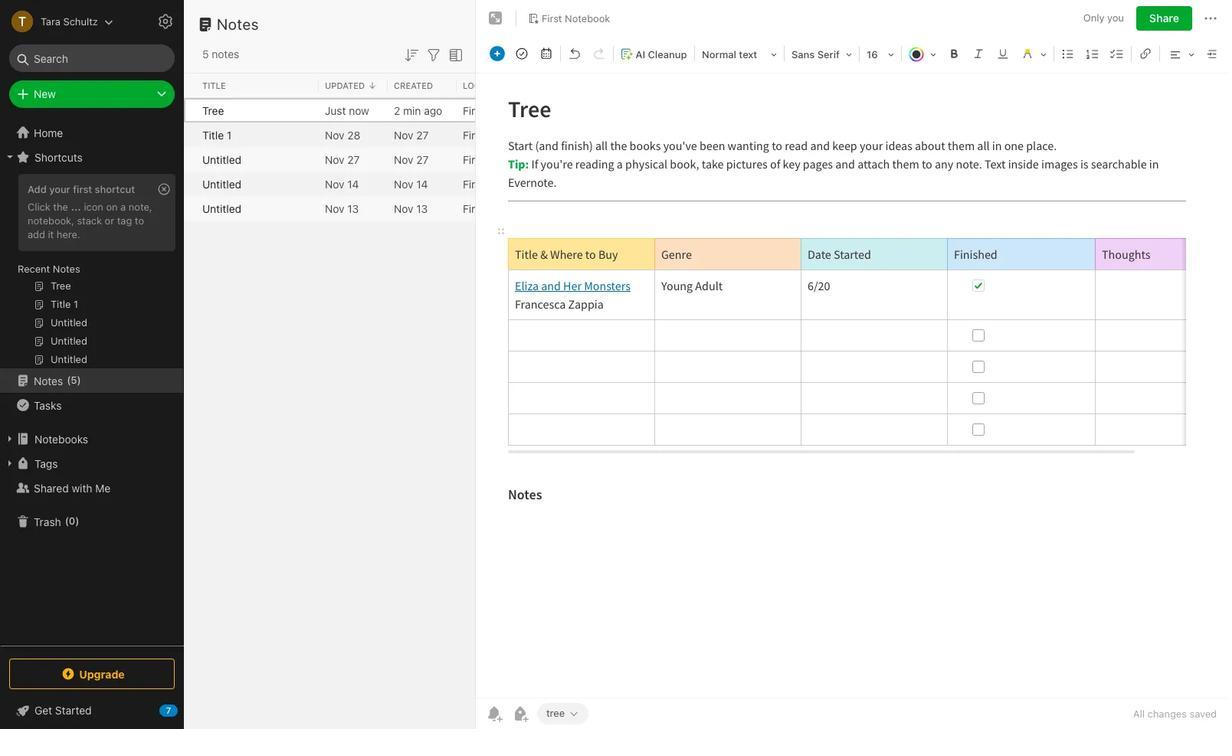 Task type: locate. For each thing, give the bounding box(es) containing it.
Font size field
[[861, 43, 900, 65]]

2 title from the top
[[202, 128, 224, 141]]

saved
[[1190, 708, 1217, 720]]

16
[[867, 48, 878, 61]]

nov 14 down min
[[394, 177, 428, 190]]

first for just now
[[463, 104, 484, 117]]

group containing add your first shortcut
[[0, 169, 183, 375]]

1 horizontal spatial 14
[[416, 177, 428, 190]]

0 horizontal spatial nov 13
[[325, 202, 359, 215]]

get
[[34, 704, 52, 717]]

14 down 2 min ago
[[416, 177, 428, 190]]

( inside notes ( 5 )
[[67, 374, 71, 386]]

( up tasks button
[[67, 374, 71, 386]]

untitled for nov 27
[[202, 153, 241, 166]]

notes right recent
[[53, 263, 80, 275]]

add
[[28, 228, 45, 240]]

first for nov 14
[[463, 177, 484, 190]]

5 notes
[[202, 48, 239, 61]]

13
[[347, 202, 359, 215], [416, 202, 428, 215]]

nov 13
[[325, 202, 359, 215], [394, 202, 428, 215]]

it
[[48, 228, 54, 240]]

0 horizontal spatial nov 14
[[325, 177, 359, 190]]

notebook for nov 27
[[487, 153, 536, 166]]

notes
[[217, 15, 259, 33], [53, 263, 80, 275], [34, 374, 63, 387]]

0 vertical spatial 5
[[202, 48, 209, 61]]

shortcut
[[95, 183, 135, 195]]

shared with me
[[34, 482, 111, 495]]

0 vertical spatial title
[[202, 80, 226, 90]]

me
[[95, 482, 111, 495]]

4 cell from the top
[[184, 172, 196, 196]]

undo image
[[564, 43, 585, 64]]

you
[[1107, 12, 1124, 24]]

nov 14
[[325, 177, 359, 190], [394, 177, 428, 190]]

notebook
[[565, 12, 610, 24], [487, 104, 536, 117], [487, 128, 536, 141], [487, 153, 536, 166], [487, 177, 536, 190], [487, 202, 536, 215]]

2 cell from the top
[[184, 123, 196, 147]]

upgrade button
[[9, 659, 175, 690]]

1 vertical spatial (
[[65, 515, 69, 527]]

on
[[106, 201, 118, 213]]

27 for nov 28
[[416, 128, 429, 141]]

first notebook for just now
[[463, 104, 536, 117]]

first
[[542, 12, 562, 24], [463, 104, 484, 117], [463, 128, 484, 141], [463, 153, 484, 166], [463, 177, 484, 190], [463, 202, 484, 215]]

14
[[347, 177, 359, 190], [416, 177, 428, 190]]

...
[[71, 201, 81, 213]]

note list element
[[184, 0, 809, 729]]

nov 27
[[394, 128, 429, 141], [325, 153, 360, 166], [394, 153, 429, 166]]

5 left "notes"
[[202, 48, 209, 61]]

cell
[[184, 98, 196, 123], [184, 123, 196, 147], [184, 147, 196, 172], [184, 172, 196, 196], [184, 196, 196, 221]]

notebook for nov 28
[[487, 128, 536, 141]]

) right trash
[[75, 515, 79, 527]]

notes up "notes"
[[217, 15, 259, 33]]

0 horizontal spatial 14
[[347, 177, 359, 190]]

1 row group from the top
[[184, 74, 809, 98]]

2 min ago
[[394, 104, 442, 117]]

) up tasks button
[[77, 374, 81, 386]]

)
[[77, 374, 81, 386], [75, 515, 79, 527]]

Account field
[[0, 6, 113, 37]]

None search field
[[20, 44, 164, 72]]

( for notes
[[67, 374, 71, 386]]

3 cell from the top
[[184, 147, 196, 172]]

) inside trash ( 0 )
[[75, 515, 79, 527]]

row group containing tree
[[184, 98, 733, 221]]

1 horizontal spatial nov 13
[[394, 202, 428, 215]]

0 vertical spatial untitled
[[202, 153, 241, 166]]

checklist image
[[1107, 43, 1128, 64]]

2 row group from the top
[[184, 98, 733, 221]]

nov 27 for 28
[[394, 128, 429, 141]]

1 vertical spatial untitled
[[202, 177, 241, 190]]

title for title 1
[[202, 128, 224, 141]]

1 horizontal spatial nov 14
[[394, 177, 428, 190]]

underline image
[[992, 43, 1014, 64]]

first notebook for nov 27
[[463, 153, 536, 166]]

14 down 28
[[347, 177, 359, 190]]

stack
[[77, 214, 102, 227]]

group
[[0, 169, 183, 375]]

( inside trash ( 0 )
[[65, 515, 69, 527]]

1 untitled from the top
[[202, 153, 241, 166]]

0 vertical spatial (
[[67, 374, 71, 386]]

tree
[[546, 707, 565, 720]]

shared
[[34, 482, 69, 495]]

5 cell from the top
[[184, 196, 196, 221]]

notes inside the note list element
[[217, 15, 259, 33]]

Add filters field
[[425, 44, 443, 64]]

tara schultz
[[41, 15, 98, 27]]

untitled
[[202, 153, 241, 166], [202, 177, 241, 190], [202, 202, 241, 215]]

2 nov 14 from the left
[[394, 177, 428, 190]]

with
[[72, 482, 92, 495]]

row group
[[184, 74, 809, 98], [184, 98, 733, 221]]

just now
[[325, 104, 369, 117]]

title
[[202, 80, 226, 90], [202, 128, 224, 141]]

5 up tasks button
[[71, 374, 77, 386]]

tree button
[[537, 703, 589, 725]]

first notebook
[[542, 12, 610, 24], [463, 104, 536, 117], [463, 128, 536, 141], [463, 153, 536, 166], [463, 177, 536, 190], [463, 202, 536, 215]]

notebook inside button
[[565, 12, 610, 24]]

insert link image
[[1135, 43, 1156, 64]]

1 horizontal spatial 5
[[202, 48, 209, 61]]

0 vertical spatial )
[[77, 374, 81, 386]]

expand tags image
[[4, 457, 16, 470]]

tags
[[34, 457, 58, 470]]

min
[[403, 104, 421, 117]]

here.
[[57, 228, 80, 240]]

( right trash
[[65, 515, 69, 527]]

2 vertical spatial notes
[[34, 374, 63, 387]]

sans
[[792, 48, 815, 61]]

) inside notes ( 5 )
[[77, 374, 81, 386]]

just
[[325, 104, 346, 117]]

Note Editor text field
[[476, 74, 1229, 698]]

Highlight field
[[1015, 43, 1052, 65]]

1 vertical spatial notes
[[53, 263, 80, 275]]

nov
[[325, 128, 344, 141], [394, 128, 413, 141], [325, 153, 344, 166], [394, 153, 413, 166], [325, 177, 344, 190], [394, 177, 413, 190], [325, 202, 344, 215], [394, 202, 413, 215]]

icon
[[84, 201, 103, 213]]

notes up tasks
[[34, 374, 63, 387]]

Insert field
[[486, 43, 509, 64]]

5
[[202, 48, 209, 61], [71, 374, 77, 386]]

notebook,
[[28, 214, 74, 227]]

1 horizontal spatial 13
[[416, 202, 428, 215]]

1 title from the top
[[202, 80, 226, 90]]

title up the tree
[[202, 80, 226, 90]]

notes inside group
[[53, 263, 80, 275]]

2 untitled from the top
[[202, 177, 241, 190]]

tree
[[202, 104, 224, 117]]

location
[[463, 80, 506, 90]]

0 horizontal spatial 13
[[347, 202, 359, 215]]

Help and Learning task checklist field
[[0, 699, 184, 723]]

add your first shortcut
[[28, 183, 135, 195]]

0 vertical spatial notes
[[217, 15, 259, 33]]

Sort options field
[[402, 44, 421, 64]]

trash ( 0 )
[[34, 515, 79, 528]]

27 for nov 27
[[416, 153, 429, 166]]

(
[[67, 374, 71, 386], [65, 515, 69, 527]]

expand notebooks image
[[4, 433, 16, 445]]

1 nov 14 from the left
[[325, 177, 359, 190]]

untitled for nov 13
[[202, 202, 241, 215]]

1 vertical spatial 5
[[71, 374, 77, 386]]

notebook for just now
[[487, 104, 536, 117]]

5 inside the note list element
[[202, 48, 209, 61]]

1 cell from the top
[[184, 98, 196, 123]]

0 horizontal spatial 5
[[71, 374, 77, 386]]

add tag image
[[511, 705, 530, 723]]

all changes saved
[[1133, 708, 1217, 720]]

click to collapse image
[[178, 701, 190, 720]]

2 13 from the left
[[416, 202, 428, 215]]

cell for just now
[[184, 98, 196, 123]]

cell for nov 28
[[184, 123, 196, 147]]

only
[[1083, 12, 1105, 24]]

bulleted list image
[[1057, 43, 1079, 64]]

Font family field
[[786, 43, 857, 65]]

3 untitled from the top
[[202, 202, 241, 215]]

now
[[349, 104, 369, 117]]

settings image
[[156, 12, 175, 31]]

nov 14 down nov 28
[[325, 177, 359, 190]]

tree
[[0, 120, 184, 645]]

row group containing title
[[184, 74, 809, 98]]

1 vertical spatial )
[[75, 515, 79, 527]]

text
[[739, 48, 757, 61]]

2 vertical spatial untitled
[[202, 202, 241, 215]]

1 vertical spatial title
[[202, 128, 224, 141]]

title left 1
[[202, 128, 224, 141]]

notes inside notes ( 5 )
[[34, 374, 63, 387]]

notes for notes ( 5 )
[[34, 374, 63, 387]]



Task type: vqa. For each thing, say whether or not it's contained in the screenshot.
1st tab list from the top
no



Task type: describe. For each thing, give the bounding box(es) containing it.
only you
[[1083, 12, 1124, 24]]

first inside button
[[542, 12, 562, 24]]

nov 28
[[325, 128, 360, 141]]

italic image
[[968, 43, 989, 64]]

cleanup
[[648, 48, 687, 61]]

trash
[[34, 515, 61, 528]]

View options field
[[443, 44, 465, 64]]

click the ...
[[28, 201, 81, 213]]

first notebook for nov 28
[[463, 128, 536, 141]]

tree Tag actions field
[[565, 709, 579, 720]]

first
[[73, 183, 92, 195]]

nov 27 for 27
[[394, 153, 429, 166]]

shortcuts
[[34, 151, 83, 164]]

get started
[[34, 704, 92, 717]]

notebooks link
[[0, 427, 183, 451]]

normal
[[702, 48, 736, 61]]

Search text field
[[20, 44, 164, 72]]

Alignment field
[[1162, 43, 1200, 65]]

title for title
[[202, 80, 226, 90]]

ai cleanup
[[636, 48, 687, 61]]

to
[[135, 214, 144, 227]]

normal text
[[702, 48, 757, 61]]

) for notes
[[77, 374, 81, 386]]

expand note image
[[487, 9, 505, 28]]

first for nov 28
[[463, 128, 484, 141]]

notes
[[212, 48, 239, 61]]

first for nov 13
[[463, 202, 484, 215]]

first for nov 27
[[463, 153, 484, 166]]

new button
[[9, 80, 175, 108]]

tasks
[[34, 399, 62, 412]]

updated
[[325, 80, 365, 90]]

0
[[69, 515, 75, 527]]

Heading level field
[[697, 43, 782, 65]]

ai
[[636, 48, 645, 61]]

ago
[[424, 104, 442, 117]]

upgrade
[[79, 668, 125, 681]]

numbered list image
[[1082, 43, 1103, 64]]

1 13 from the left
[[347, 202, 359, 215]]

started
[[55, 704, 92, 717]]

all
[[1133, 708, 1145, 720]]

first notebook button
[[523, 8, 616, 29]]

home
[[34, 126, 63, 139]]

note window element
[[476, 0, 1229, 729]]

indent image
[[1202, 43, 1223, 64]]

serif
[[817, 48, 840, 61]]

a
[[120, 201, 126, 213]]

add
[[28, 183, 47, 195]]

click
[[28, 201, 50, 213]]

first notebook inside button
[[542, 12, 610, 24]]

bold image
[[943, 43, 965, 64]]

tags button
[[0, 451, 183, 476]]

28
[[347, 128, 360, 141]]

( for trash
[[65, 515, 69, 527]]

title 1
[[202, 128, 232, 141]]

notes ( 5 )
[[34, 374, 81, 387]]

schultz
[[63, 15, 98, 27]]

tag
[[117, 214, 132, 227]]

new
[[34, 87, 56, 100]]

shortcuts button
[[0, 145, 183, 169]]

2
[[394, 104, 400, 117]]

5 inside notes ( 5 )
[[71, 374, 77, 386]]

untitled for nov 14
[[202, 177, 241, 190]]

ai cleanup button
[[615, 43, 693, 65]]

cell for nov 13
[[184, 196, 196, 221]]

2 14 from the left
[[416, 177, 428, 190]]

1
[[227, 128, 232, 141]]

more actions image
[[1202, 9, 1220, 28]]

notebook for nov 14
[[487, 177, 536, 190]]

created
[[394, 80, 433, 90]]

cell for nov 14
[[184, 172, 196, 196]]

first notebook for nov 13
[[463, 202, 536, 215]]

icon on a note, notebook, stack or tag to add it here.
[[28, 201, 152, 240]]

) for trash
[[75, 515, 79, 527]]

task image
[[511, 43, 533, 64]]

row group inside the note list element
[[184, 98, 733, 221]]

More actions field
[[1202, 6, 1220, 31]]

calendar event image
[[536, 43, 557, 64]]

notes for notes
[[217, 15, 259, 33]]

7
[[166, 706, 171, 716]]

add filters image
[[425, 46, 443, 64]]

cell for nov 27
[[184, 147, 196, 172]]

1 14 from the left
[[347, 177, 359, 190]]

note,
[[129, 201, 152, 213]]

tara
[[41, 15, 60, 27]]

share button
[[1136, 6, 1192, 31]]

the
[[53, 201, 68, 213]]

sans serif
[[792, 48, 840, 61]]

add a reminder image
[[485, 705, 503, 723]]

your
[[49, 183, 70, 195]]

tree containing home
[[0, 120, 184, 645]]

changes
[[1148, 708, 1187, 720]]

tasks button
[[0, 393, 183, 418]]

Font color field
[[903, 43, 942, 65]]

notebook for nov 13
[[487, 202, 536, 215]]

recent notes
[[18, 263, 80, 275]]

recent
[[18, 263, 50, 275]]

notebooks
[[34, 433, 88, 446]]

home link
[[0, 120, 184, 145]]

share
[[1149, 11, 1179, 25]]

1 nov 13 from the left
[[325, 202, 359, 215]]

or
[[105, 214, 114, 227]]

first notebook for nov 14
[[463, 177, 536, 190]]

2 nov 13 from the left
[[394, 202, 428, 215]]

shared with me link
[[0, 476, 183, 500]]



